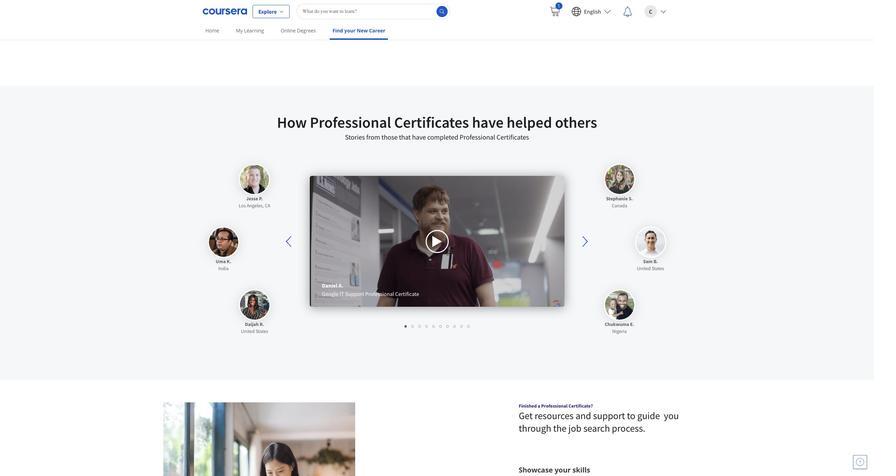 Task type: locate. For each thing, give the bounding box(es) containing it.
states down b.
[[652, 265, 664, 272]]

1 horizontal spatial to
[[627, 409, 635, 422]]

to inside finished a professional certificate? get resources and support to guide  you through the job search process.
[[627, 409, 635, 422]]

1 horizontal spatial states
[[652, 265, 664, 272]]

0 vertical spatial certificates
[[394, 113, 469, 132]]

hours
[[464, 32, 477, 38]]

states for sam b.
[[652, 265, 664, 272]]

your right '³'
[[344, 27, 356, 34]]

0 horizontal spatial completed
[[391, 32, 415, 38]]

your inside "link"
[[344, 27, 356, 34]]

canada
[[612, 203, 627, 209]]

nigeria
[[612, 328, 627, 334]]

to right support
[[627, 409, 635, 422]]

1 vertical spatial completed
[[427, 133, 458, 141]]

to left be
[[378, 32, 383, 38]]

jesse
[[246, 196, 258, 202]]

10
[[457, 32, 463, 38]]

0 horizontal spatial to
[[378, 32, 383, 38]]

find
[[333, 27, 343, 34]]

0 vertical spatial have
[[472, 113, 504, 132]]

stephanie s. canada
[[606, 196, 633, 209]]

resources
[[535, 409, 574, 422]]

stephanie
[[606, 196, 628, 202]]

1 horizontal spatial united
[[637, 265, 651, 272]]

less
[[485, 32, 493, 38]]

1
[[558, 2, 560, 9]]

³
[[340, 32, 342, 38]]

of
[[495, 32, 499, 38]]

1 horizontal spatial your
[[555, 465, 571, 475]]

home link
[[203, 23, 222, 38]]

certificates
[[394, 113, 469, 132], [497, 133, 529, 141]]

states inside "sam b. united states"
[[652, 265, 664, 272]]

those
[[382, 133, 398, 141]]

1 horizontal spatial completed
[[427, 133, 458, 141]]

0 horizontal spatial states
[[256, 328, 268, 334]]

finished a professional certificate? get resources and support to guide  you through the job search process.
[[519, 403, 679, 435]]

0 vertical spatial your
[[344, 27, 356, 34]]

how
[[277, 113, 307, 132]]

states
[[652, 265, 664, 272], [256, 328, 268, 334]]

go to next slide image
[[577, 233, 593, 250]]

²
[[399, 17, 401, 23]]

0 vertical spatial states
[[652, 265, 664, 272]]

search
[[583, 422, 610, 435]]

³ most designed to be completed in 6 months, with 10 hours or less of work per week
[[340, 32, 534, 38]]

online degrees link
[[278, 23, 319, 38]]

get
[[519, 409, 533, 422]]

daijah
[[245, 321, 259, 327]]

online degrees
[[281, 27, 316, 34]]

a
[[538, 403, 540, 409]]

your left skills
[[555, 465, 571, 475]]

1 vertical spatial to
[[627, 409, 635, 422]]

in
[[416, 32, 421, 38]]

1 vertical spatial your
[[555, 465, 571, 475]]

0 vertical spatial united
[[637, 265, 651, 272]]

your
[[344, 27, 356, 34], [555, 465, 571, 475]]

c button
[[639, 0, 672, 23]]

your for showcase
[[555, 465, 571, 475]]

professional
[[310, 113, 391, 132], [460, 133, 495, 141], [365, 290, 394, 297], [541, 403, 568, 409]]

explore button
[[252, 5, 290, 18]]

1 vertical spatial states
[[256, 328, 268, 334]]

united inside daijah r. united states
[[241, 328, 255, 334]]

time
[[465, 17, 475, 23]]

professional inside finished a professional certificate? get resources and support to guide  you through the job search process.
[[541, 403, 568, 409]]

states for daijah r.
[[256, 328, 268, 334]]

a.
[[339, 282, 343, 289]]

s.
[[629, 196, 633, 202]]

certificates down helped
[[497, 133, 529, 141]]

1 vertical spatial united
[[241, 328, 255, 334]]

united for sam
[[637, 265, 651, 272]]

sam b. united states
[[637, 258, 664, 272]]

united down sam
[[637, 265, 651, 272]]

6
[[422, 32, 425, 38]]

designed
[[356, 32, 377, 38]]

showcase your skills
[[519, 465, 590, 475]]

united
[[637, 265, 651, 272], [241, 328, 255, 334]]

showcase
[[519, 465, 553, 475]]

0 horizontal spatial your
[[344, 27, 356, 34]]

explore
[[258, 8, 277, 15]]

english button
[[566, 0, 616, 23]]

stories
[[345, 133, 365, 141]]

you
[[664, 409, 679, 422]]

completed
[[391, 32, 415, 38], [427, 133, 458, 141]]

1 horizontal spatial certificates
[[497, 133, 529, 141]]

uma
[[216, 258, 226, 265]]

0 horizontal spatial have
[[412, 133, 426, 141]]

from
[[366, 133, 380, 141]]

daniel a. google it support professional certificate
[[322, 282, 419, 297]]

p.
[[259, 196, 263, 202]]

to
[[378, 32, 383, 38], [627, 409, 635, 422]]

0 horizontal spatial certificates
[[394, 113, 469, 132]]

states inside daijah r. united states
[[256, 328, 268, 334]]

months,
[[426, 32, 445, 38]]

go to previous slide image
[[281, 233, 297, 250]]

states down r.
[[256, 328, 268, 334]]

1 vertical spatial have
[[412, 133, 426, 141]]

los
[[239, 203, 246, 209]]

professional inside daniel a. google it support professional certificate
[[365, 290, 394, 297]]

certificates up that
[[394, 113, 469, 132]]

help center image
[[856, 458, 864, 466]]

None search field
[[297, 4, 450, 19]]

united down daijah
[[241, 328, 255, 334]]

0 horizontal spatial united
[[241, 328, 255, 334]]

have
[[472, 113, 504, 132], [412, 133, 426, 141]]

sam
[[643, 258, 653, 265]]

united inside "sam b. united states"
[[637, 265, 651, 272]]

b.
[[654, 258, 658, 265]]

jesse p. los angeles, ca
[[239, 196, 270, 209]]

how professional certificates have helped others stories from those that have completed professional certificates
[[277, 113, 597, 141]]

daniel
[[322, 282, 337, 289]]

finished
[[519, 403, 537, 409]]



Task type: describe. For each thing, give the bounding box(es) containing it.
that
[[399, 133, 411, 141]]

What do you want to learn? text field
[[297, 4, 450, 19]]

process.
[[612, 422, 645, 435]]

with
[[446, 32, 456, 38]]

completed inside how professional certificates have helped others stories from those that have completed professional certificates
[[427, 133, 458, 141]]

1 link
[[544, 0, 566, 23]]

your for find
[[344, 27, 356, 34]]

certificate?
[[569, 403, 593, 409]]

find your new career
[[333, 27, 385, 34]]

be
[[384, 32, 390, 38]]

support
[[593, 409, 625, 422]]

1 vertical spatial certificates
[[497, 133, 529, 141]]

united for daijah
[[241, 328, 255, 334]]

career
[[369, 27, 385, 34]]

online
[[281, 27, 296, 34]]

my learning link
[[233, 23, 267, 38]]

0 vertical spatial completed
[[391, 32, 415, 38]]

home
[[205, 27, 219, 34]]

chukwuma
[[605, 321, 629, 327]]

week
[[522, 32, 534, 38]]

india
[[218, 265, 229, 272]]

learning
[[244, 27, 264, 34]]

google
[[322, 290, 338, 297]]

² coursera platform data, all time
[[399, 17, 475, 23]]

helped
[[507, 113, 552, 132]]

angeles,
[[247, 203, 264, 209]]

and
[[576, 409, 591, 422]]

degrees
[[297, 27, 316, 34]]

english
[[584, 8, 601, 15]]

go to previous slide image
[[286, 236, 291, 247]]

daijah r. united states
[[241, 321, 268, 334]]

new
[[357, 27, 368, 34]]

1 horizontal spatial have
[[472, 113, 504, 132]]

slides element
[[298, 323, 577, 330]]

support
[[345, 290, 364, 297]]

uma k. india
[[216, 258, 231, 272]]

filled play image
[[432, 235, 443, 248]]

coursera image
[[203, 6, 247, 17]]

c
[[649, 8, 652, 15]]

find your new career link
[[330, 23, 388, 40]]

the
[[553, 422, 567, 435]]

shopping cart: 1 item element
[[549, 2, 562, 17]]

data,
[[445, 17, 457, 23]]

coursera
[[402, 17, 423, 23]]

it
[[340, 290, 344, 297]]

work
[[500, 32, 512, 38]]

e.
[[630, 321, 634, 327]]

ca
[[265, 203, 270, 209]]

others
[[555, 113, 597, 132]]

all
[[458, 17, 464, 23]]

chukwuma e. nigeria
[[605, 321, 634, 334]]

or
[[478, 32, 483, 38]]

per
[[513, 32, 521, 38]]

through
[[519, 422, 551, 435]]

r.
[[260, 321, 264, 327]]

0 vertical spatial to
[[378, 32, 383, 38]]

k.
[[227, 258, 231, 265]]

platform
[[424, 17, 444, 23]]

job
[[569, 422, 582, 435]]

skills
[[573, 465, 590, 475]]

my learning
[[236, 27, 264, 34]]

most
[[343, 32, 355, 38]]

my
[[236, 27, 243, 34]]



Task type: vqa. For each thing, say whether or not it's contained in the screenshot.
Networking in Computer Networking courses offered through Coursera equip learners with knowledge in the fundamentals of computer networks; network security; network architecture; computer communications; software-defined networking; and more.
no



